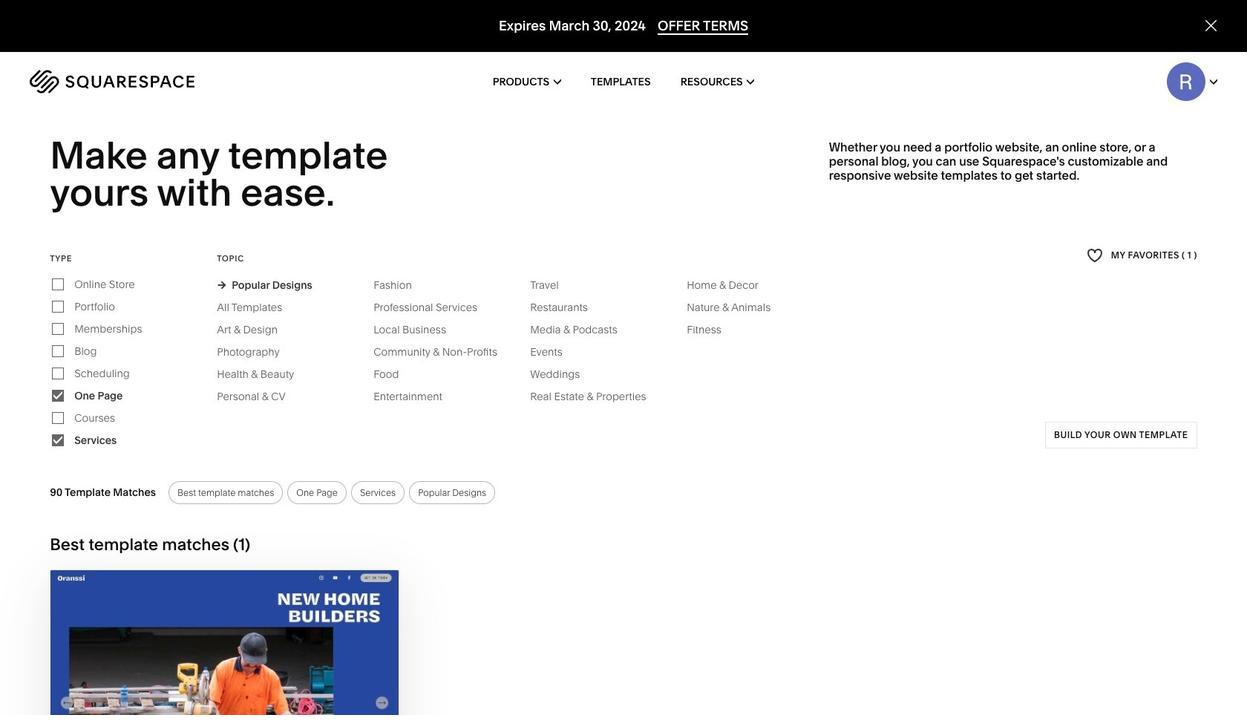 Task type: locate. For each thing, give the bounding box(es) containing it.
main content
[[0, 0, 1248, 715]]



Task type: vqa. For each thing, say whether or not it's contained in the screenshot.
left top
no



Task type: describe. For each thing, give the bounding box(es) containing it.
oranssi image
[[51, 570, 399, 715]]



